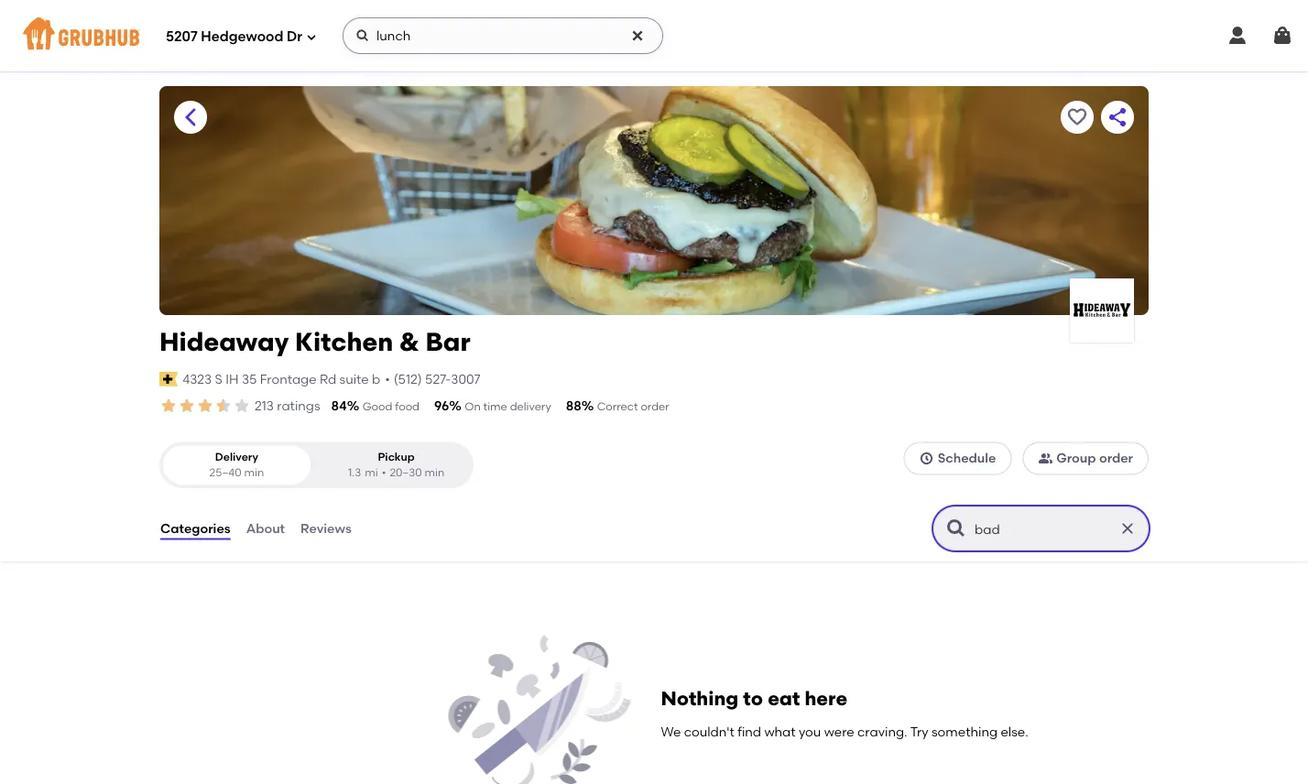 Task type: vqa. For each thing, say whether or not it's contained in the screenshot.
the Tomato
no



Task type: locate. For each thing, give the bounding box(es) containing it.
1 vertical spatial •
[[382, 466, 386, 479]]

• right mi
[[382, 466, 386, 479]]

about button
[[245, 496, 286, 562]]

save this restaurant button
[[1061, 101, 1094, 134]]

213
[[255, 398, 274, 414]]

order for correct order
[[641, 400, 670, 413]]

mi
[[365, 466, 378, 479]]

caret left icon image
[[180, 106, 202, 128]]

share icon image
[[1107, 106, 1129, 128]]

pickup 1.3 mi • 20–30 min
[[348, 450, 445, 479]]

svg image inside schedule button
[[920, 451, 934, 466]]

here
[[805, 687, 848, 710]]

group order
[[1057, 450, 1133, 466]]

1 vertical spatial order
[[1099, 450, 1133, 466]]

1.3
[[348, 466, 361, 479]]

• right b
[[385, 371, 390, 387]]

we couldn't find what you were craving. try something else.
[[661, 724, 1029, 739]]

min
[[244, 466, 264, 479], [425, 466, 445, 479]]

1 horizontal spatial svg image
[[920, 451, 934, 466]]

1 horizontal spatial order
[[1099, 450, 1133, 466]]

delivery
[[215, 450, 258, 463]]

b
[[372, 371, 381, 387]]

about
[[246, 521, 285, 536]]

2 min from the left
[[425, 466, 445, 479]]

order
[[641, 400, 670, 413], [1099, 450, 1133, 466]]

star icon image
[[159, 397, 178, 415], [178, 397, 196, 415], [196, 397, 214, 415], [214, 397, 233, 415], [214, 397, 233, 415], [233, 397, 251, 415]]

hedgewood
[[201, 29, 284, 45]]

svg image
[[1227, 25, 1249, 47], [356, 28, 370, 43], [920, 451, 934, 466]]

order for group order
[[1099, 450, 1133, 466]]

search icon image
[[946, 518, 968, 540]]

you
[[799, 724, 821, 739]]

84
[[331, 398, 347, 414]]

1 horizontal spatial min
[[425, 466, 445, 479]]

• (512) 527-3007
[[385, 371, 481, 387]]

try
[[910, 724, 929, 739]]

0 horizontal spatial order
[[641, 400, 670, 413]]

order right correct
[[641, 400, 670, 413]]

0 horizontal spatial svg image
[[306, 32, 317, 43]]

min right the 20–30
[[425, 466, 445, 479]]

schedule button
[[904, 442, 1012, 475]]

correct order
[[597, 400, 670, 413]]

•
[[385, 371, 390, 387], [382, 466, 386, 479]]

x icon image
[[1119, 520, 1137, 538]]

0 horizontal spatial min
[[244, 466, 264, 479]]

0 vertical spatial order
[[641, 400, 670, 413]]

correct
[[597, 400, 638, 413]]

hideaway
[[159, 327, 289, 357]]

ih
[[226, 371, 239, 387]]

svg image
[[1272, 25, 1294, 47], [630, 28, 645, 43], [306, 32, 317, 43]]

order inside button
[[1099, 450, 1133, 466]]

kitchen
[[295, 327, 393, 357]]

suite
[[340, 371, 369, 387]]

527-
[[425, 371, 451, 387]]

what
[[765, 724, 796, 739]]

categories
[[160, 521, 231, 536]]

• inside pickup 1.3 mi • 20–30 min
[[382, 466, 386, 479]]

find
[[738, 724, 761, 739]]

2 horizontal spatial svg image
[[1227, 25, 1249, 47]]

5207
[[166, 29, 198, 45]]

min inside delivery 25–40 min
[[244, 466, 264, 479]]

bar
[[426, 327, 471, 357]]

hideaway kitchen & bar logo image
[[1070, 279, 1134, 343]]

4323
[[183, 371, 212, 387]]

eat
[[768, 687, 800, 710]]

hideaway kitchen & bar
[[159, 327, 471, 357]]

reviews
[[301, 521, 352, 536]]

order right the group
[[1099, 450, 1133, 466]]

rd
[[320, 371, 336, 387]]

1 min from the left
[[244, 466, 264, 479]]

35
[[242, 371, 257, 387]]

reviews button
[[300, 496, 353, 562]]

option group
[[159, 442, 474, 488]]

min down the "delivery"
[[244, 466, 264, 479]]



Task type: describe. For each thing, give the bounding box(es) containing it.
else.
[[1001, 724, 1029, 739]]

subscription pass image
[[159, 372, 178, 387]]

main navigation navigation
[[0, 0, 1308, 71]]

no search results image
[[448, 635, 632, 784]]

something
[[932, 724, 998, 739]]

Search for food, convenience, alcohol... search field
[[343, 17, 663, 54]]

pickup
[[378, 450, 415, 463]]

1 horizontal spatial svg image
[[630, 28, 645, 43]]

option group containing delivery 25–40 min
[[159, 442, 474, 488]]

88
[[566, 398, 582, 414]]

nothing
[[661, 687, 739, 710]]

on time delivery
[[465, 400, 551, 413]]

ratings
[[277, 398, 320, 414]]

were
[[824, 724, 855, 739]]

3007
[[451, 371, 481, 387]]

good food
[[363, 400, 420, 413]]

4323 s ih 35 frontage rd suite b button
[[182, 369, 381, 389]]

20–30
[[390, 466, 422, 479]]

min inside pickup 1.3 mi • 20–30 min
[[425, 466, 445, 479]]

delivery
[[510, 400, 551, 413]]

craving.
[[858, 724, 908, 739]]

2 horizontal spatial svg image
[[1272, 25, 1294, 47]]

to
[[743, 687, 763, 710]]

schedule
[[938, 450, 996, 466]]

frontage
[[260, 371, 317, 387]]

time
[[483, 400, 507, 413]]

couldn't
[[684, 724, 735, 739]]

Search Hideaway Kitchen & Bar search field
[[973, 521, 1113, 538]]

0 horizontal spatial svg image
[[356, 28, 370, 43]]

4323 s ih 35 frontage rd suite b
[[183, 371, 381, 387]]

25–40
[[209, 466, 242, 479]]

(512)
[[394, 371, 422, 387]]

people icon image
[[1038, 451, 1053, 466]]

food
[[395, 400, 420, 413]]

save this restaurant image
[[1067, 106, 1089, 128]]

delivery 25–40 min
[[209, 450, 264, 479]]

dr
[[287, 29, 302, 45]]

0 vertical spatial •
[[385, 371, 390, 387]]

s
[[215, 371, 223, 387]]

nothing to eat here
[[661, 687, 848, 710]]

group
[[1057, 450, 1096, 466]]

group order button
[[1023, 442, 1149, 475]]

categories button
[[159, 496, 232, 562]]

good
[[363, 400, 393, 413]]

5207 hedgewood dr
[[166, 29, 302, 45]]

(512) 527-3007 button
[[394, 370, 481, 389]]

213 ratings
[[255, 398, 320, 414]]

96
[[434, 398, 449, 414]]

on
[[465, 400, 481, 413]]

we
[[661, 724, 681, 739]]

&
[[399, 327, 420, 357]]



